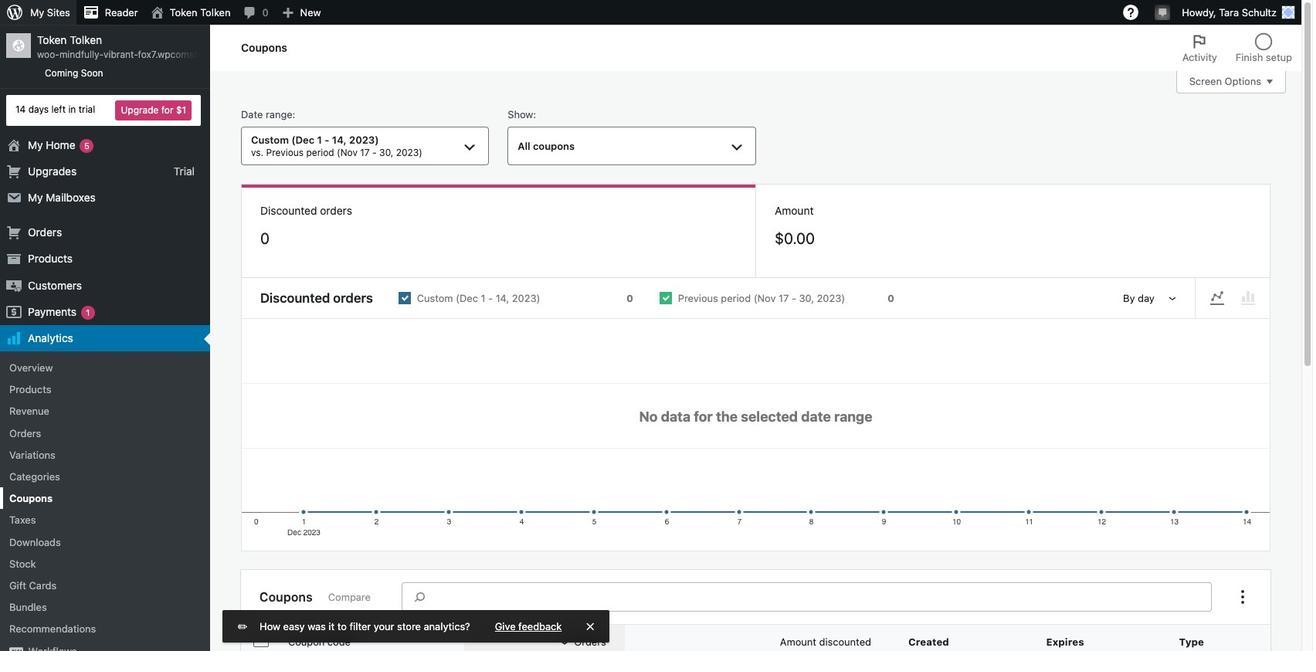 Task type: describe. For each thing, give the bounding box(es) containing it.
0 inside performance indicators menu
[[260, 230, 270, 247]]

coupons for activity button
[[241, 41, 287, 54]]

1 for custom (dec 1 - 14, 2023) vs. previous period (nov 17 - 30, 2023)
[[317, 134, 322, 146]]

coupons for compare button
[[260, 590, 313, 604]]

mailboxes
[[46, 191, 96, 204]]

orders button
[[534, 629, 625, 651]]

14
[[15, 104, 26, 115]]

taxes link
[[0, 510, 210, 531]]

trial
[[174, 164, 195, 178]]

sites
[[47, 6, 70, 19]]

analytics
[[28, 331, 73, 345]]

for
[[161, 104, 173, 116]]

choose which values to display image
[[1234, 588, 1253, 607]]

was
[[308, 620, 326, 633]]

activity
[[1183, 51, 1218, 63]]

bundles
[[9, 601, 47, 614]]

setup
[[1266, 51, 1293, 63]]

amount discounted button
[[740, 629, 890, 651]]

(dec for custom (dec 1 - 14, 2023) vs. previous period (nov 17 - 30, 2023)
[[292, 134, 315, 146]]

coupons
[[533, 140, 575, 152]]

type
[[1179, 636, 1205, 649]]

in
[[68, 104, 76, 115]]

customers link
[[0, 272, 210, 299]]

1 vertical spatial previous
[[678, 292, 718, 305]]

custom for custom (dec 1 - 14, 2023)
[[417, 292, 453, 305]]

2 orders link from the top
[[0, 422, 210, 444]]

(nov inside custom (dec 1 - 14, 2023) vs. previous period (nov 17 - 30, 2023)
[[337, 147, 358, 158]]

vs.
[[251, 147, 264, 158]]

tara
[[1219, 6, 1239, 19]]

howdy,
[[1182, 6, 1217, 19]]

1 vertical spatial products
[[9, 383, 51, 396]]

recommendations
[[9, 623, 96, 635]]

payments 1
[[28, 305, 90, 318]]

automatewoo element
[[9, 647, 23, 651]]

categories link
[[0, 466, 210, 488]]

give feedback button
[[495, 620, 562, 634]]

gift cards link
[[0, 575, 210, 597]]

days
[[28, 104, 49, 115]]

(dec for custom (dec 1 - 14, 2023)
[[456, 292, 478, 305]]

finish setup button
[[1227, 25, 1302, 71]]

amount discounted
[[780, 636, 872, 649]]

1 vertical spatial orders
[[9, 427, 41, 439]]

token for token tolken
[[170, 6, 198, 19]]

17 inside custom (dec 1 - 14, 2023) vs. previous period (nov 17 - 30, 2023)
[[360, 147, 370, 158]]

0 vertical spatial products
[[28, 252, 73, 265]]

1 vertical spatial (nov
[[754, 292, 776, 305]]

upgrades
[[28, 164, 77, 178]]

stock
[[9, 558, 36, 570]]

0 inside toolbar navigation
[[262, 6, 269, 19]]

customers
[[28, 279, 82, 292]]

orders inside performance indicators menu
[[320, 204, 352, 217]]

0 link
[[237, 0, 275, 25]]

notification image
[[1157, 5, 1169, 18]]

compare
[[328, 591, 371, 604]]

recommendations link
[[0, 618, 210, 640]]

left
[[51, 104, 66, 115]]

Select All checkbox
[[253, 632, 269, 647]]

coupon code button
[[279, 629, 379, 651]]

gift cards
[[9, 579, 57, 592]]

give feedback
[[495, 620, 562, 633]]

show :
[[508, 108, 536, 121]]

store
[[397, 620, 421, 633]]

2 discounted orders from the top
[[260, 291, 373, 306]]

code
[[328, 636, 351, 649]]

overview
[[9, 362, 53, 374]]

upgrade
[[121, 104, 159, 116]]

it
[[329, 620, 335, 633]]

coming
[[45, 67, 78, 79]]

coupons inside 'link'
[[9, 492, 53, 505]]

1 horizontal spatial 30,
[[799, 292, 814, 305]]

amount for amount discounted
[[780, 636, 817, 649]]

orders inside button
[[574, 636, 606, 649]]

range
[[266, 108, 293, 121]]

my for my sites
[[30, 6, 44, 19]]

woo-
[[37, 49, 59, 60]]

line chart image
[[1208, 289, 1227, 308]]

previous period (nov 17 - 30, 2023)
[[678, 292, 845, 305]]

token for token tolken woo-mindfully-vibrant-fox7.wpcomstaging.com coming soon
[[37, 33, 67, 46]]

2 products link from the top
[[0, 379, 210, 401]]

bar chart image
[[1239, 289, 1258, 308]]

date range :
[[241, 108, 295, 121]]

feedback
[[519, 620, 562, 633]]

1 vertical spatial period
[[721, 292, 751, 305]]

my mailboxes link
[[0, 185, 210, 211]]

home
[[46, 138, 75, 151]]

screen
[[1190, 75, 1222, 88]]

your
[[374, 620, 394, 633]]

discounted inside performance indicators menu
[[260, 204, 317, 217]]

to
[[337, 620, 347, 633]]



Task type: vqa. For each thing, say whether or not it's contained in the screenshot.
4th the in stock from the bottom
no



Task type: locate. For each thing, give the bounding box(es) containing it.
pencil icon image
[[238, 620, 247, 633]]

1 horizontal spatial 17
[[779, 292, 789, 305]]

options
[[1225, 75, 1262, 88]]

0 vertical spatial period
[[306, 147, 334, 158]]

0 vertical spatial my
[[30, 6, 44, 19]]

cards
[[29, 579, 57, 592]]

0 horizontal spatial 1
[[86, 307, 90, 317]]

taxes
[[9, 514, 36, 526]]

token tolken woo-mindfully-vibrant-fox7.wpcomstaging.com coming soon
[[37, 33, 243, 79]]

✕
[[587, 620, 594, 633]]

easy
[[283, 620, 305, 633]]

1 horizontal spatial 14,
[[496, 292, 509, 305]]

1 vertical spatial tolken
[[70, 33, 102, 46]]

performance indicators menu
[[241, 184, 1271, 278]]

token inside the 'token tolken' link
[[170, 6, 198, 19]]

1 horizontal spatial custom
[[417, 292, 453, 305]]

tolken inside toolbar navigation
[[200, 6, 231, 19]]

0 horizontal spatial 17
[[360, 147, 370, 158]]

coupons up easy
[[260, 590, 313, 604]]

1 vertical spatial token
[[37, 33, 67, 46]]

0 vertical spatial (dec
[[292, 134, 315, 146]]

my inside toolbar navigation
[[30, 6, 44, 19]]

1 horizontal spatial 1
[[317, 134, 322, 146]]

amount up $0.00 on the top
[[775, 204, 814, 217]]

tolken inside token tolken woo-mindfully-vibrant-fox7.wpcomstaging.com coming soon
[[70, 33, 102, 46]]

trial
[[79, 104, 95, 115]]

amount inside button
[[780, 636, 817, 649]]

1 vertical spatial discounted
[[260, 291, 330, 306]]

products
[[28, 252, 73, 265], [9, 383, 51, 396]]

1 discounted from the top
[[260, 204, 317, 217]]

token up the fox7.wpcomstaging.com
[[170, 6, 198, 19]]

0 vertical spatial discounted orders
[[260, 204, 352, 217]]

orders link down my mailboxes link
[[0, 220, 210, 246]]

my home 5
[[28, 138, 89, 151]]

amount left discounted
[[780, 636, 817, 649]]

new
[[300, 6, 321, 19]]

0 horizontal spatial period
[[306, 147, 334, 158]]

1 orders link from the top
[[0, 220, 210, 246]]

payments
[[28, 305, 77, 318]]

0 vertical spatial 30,
[[379, 147, 394, 158]]

0 vertical spatial orders link
[[0, 220, 210, 246]]

date
[[241, 108, 263, 121]]

tolken
[[200, 6, 231, 19], [70, 33, 102, 46]]

products link down analytics link
[[0, 379, 210, 401]]

expires
[[1047, 636, 1085, 649]]

menu bar
[[1196, 284, 1270, 312]]

coupons down 0 link
[[241, 41, 287, 54]]

coupons down categories
[[9, 492, 53, 505]]

: right date
[[293, 108, 295, 121]]

products link
[[0, 246, 210, 272], [0, 379, 210, 401]]

main menu navigation
[[0, 25, 243, 651]]

finish
[[1236, 51, 1264, 63]]

14 days left in trial
[[15, 104, 95, 115]]

2023)
[[349, 134, 379, 146], [396, 147, 423, 158], [512, 292, 540, 305], [817, 292, 845, 305]]

1 products link from the top
[[0, 246, 210, 272]]

tolken up mindfully-
[[70, 33, 102, 46]]

0 vertical spatial 17
[[360, 147, 370, 158]]

2 vertical spatial 1
[[86, 307, 90, 317]]

mindfully-
[[59, 49, 104, 60]]

2 vertical spatial my
[[28, 191, 43, 204]]

orders
[[320, 204, 352, 217], [333, 291, 373, 306]]

variations link
[[0, 444, 210, 466]]

None checkbox
[[385, 279, 647, 318], [647, 279, 908, 318], [385, 279, 647, 318], [647, 279, 908, 318]]

my for my home 5
[[28, 138, 43, 151]]

2 discounted from the top
[[260, 291, 330, 306]]

stock link
[[0, 553, 210, 575]]

None text field
[[430, 588, 1210, 607]]

amount for amount
[[775, 204, 814, 217]]

1 horizontal spatial period
[[721, 292, 751, 305]]

token inside token tolken woo-mindfully-vibrant-fox7.wpcomstaging.com coming soon
[[37, 33, 67, 46]]

2 vertical spatial orders
[[574, 636, 606, 649]]

variations
[[9, 449, 56, 461]]

all coupons
[[518, 140, 575, 152]]

0 vertical spatial tolken
[[200, 6, 231, 19]]

1 horizontal spatial (nov
[[754, 292, 776, 305]]

fox7.wpcomstaging.com
[[138, 49, 243, 60]]

1 vertical spatial coupons
[[9, 492, 53, 505]]

30, inside custom (dec 1 - 14, 2023) vs. previous period (nov 17 - 30, 2023)
[[379, 147, 394, 158]]

my mailboxes
[[28, 191, 96, 204]]

show
[[508, 108, 533, 121]]

all coupons button
[[508, 127, 756, 165]]

0 horizontal spatial 30,
[[379, 147, 394, 158]]

0 vertical spatial orders
[[28, 226, 62, 239]]

0 vertical spatial discounted
[[260, 204, 317, 217]]

0 vertical spatial 14,
[[332, 134, 347, 146]]

token up woo-
[[37, 33, 67, 46]]

howdy, tara schultz
[[1182, 6, 1277, 19]]

0 vertical spatial products link
[[0, 246, 210, 272]]

vibrant-
[[104, 49, 138, 60]]

1 inside custom (dec 1 - 14, 2023) vs. previous period (nov 17 - 30, 2023)
[[317, 134, 322, 146]]

finish setup
[[1236, 51, 1293, 63]]

orders down revenue
[[9, 427, 41, 439]]

coupon code
[[288, 636, 351, 649]]

1 vertical spatial my
[[28, 138, 43, 151]]

all
[[518, 140, 530, 152]]

1 vertical spatial 1
[[481, 292, 486, 305]]

2 : from the left
[[533, 108, 536, 121]]

0 vertical spatial token
[[170, 6, 198, 19]]

1 horizontal spatial :
[[533, 108, 536, 121]]

1 horizontal spatial previous
[[678, 292, 718, 305]]

how easy was it to filter your store analytics?
[[260, 620, 470, 633]]

1 discounted orders from the top
[[260, 204, 352, 217]]

downloads
[[9, 536, 61, 548]]

✕ button
[[587, 620, 594, 634]]

1 : from the left
[[293, 108, 295, 121]]

0 horizontal spatial (dec
[[292, 134, 315, 146]]

1 horizontal spatial tolken
[[200, 6, 231, 19]]

custom inside custom (dec 1 - 14, 2023) vs. previous period (nov 17 - 30, 2023)
[[251, 134, 289, 146]]

1 vertical spatial amount
[[780, 636, 817, 649]]

orders down my mailboxes
[[28, 226, 62, 239]]

discounted orders
[[260, 204, 352, 217], [260, 291, 373, 306]]

bundles link
[[0, 597, 210, 618]]

0 vertical spatial orders
[[320, 204, 352, 217]]

1 vertical spatial orders link
[[0, 422, 210, 444]]

14, for custom (dec 1 - 14, 2023)
[[496, 292, 509, 305]]

1 vertical spatial products link
[[0, 379, 210, 401]]

1 for custom (dec 1 - 14, 2023)
[[481, 292, 486, 305]]

previous
[[266, 147, 304, 158], [678, 292, 718, 305]]

discounted orders inside performance indicators menu
[[260, 204, 352, 217]]

discounted
[[819, 636, 872, 649]]

2 vertical spatial coupons
[[260, 590, 313, 604]]

tolken left 0 link
[[200, 6, 231, 19]]

(dec inside custom (dec 1 - 14, 2023) vs. previous period (nov 17 - 30, 2023)
[[292, 134, 315, 146]]

tab list
[[1173, 25, 1302, 71]]

0 horizontal spatial tolken
[[70, 33, 102, 46]]

0 horizontal spatial :
[[293, 108, 295, 121]]

revenue link
[[0, 401, 210, 422]]

0 vertical spatial (nov
[[337, 147, 358, 158]]

soon
[[81, 67, 103, 79]]

30,
[[379, 147, 394, 158], [799, 292, 814, 305]]

my left home
[[28, 138, 43, 151]]

custom for custom (dec 1 - 14, 2023) vs. previous period (nov 17 - 30, 2023)
[[251, 134, 289, 146]]

-
[[325, 134, 330, 146], [372, 147, 377, 158], [488, 292, 493, 305], [792, 292, 797, 305]]

custom (dec 1 - 14, 2023)
[[417, 292, 540, 305]]

1 vertical spatial (dec
[[456, 292, 478, 305]]

categories
[[9, 471, 60, 483]]

orders down ✕ button
[[574, 636, 606, 649]]

screen options button
[[1177, 70, 1287, 93]]

1 vertical spatial orders
[[333, 291, 373, 306]]

0 vertical spatial previous
[[266, 147, 304, 158]]

analytics?
[[424, 620, 470, 633]]

5
[[84, 140, 89, 150]]

1 horizontal spatial token
[[170, 6, 198, 19]]

: up all coupons
[[533, 108, 536, 121]]

0 horizontal spatial (nov
[[337, 147, 358, 158]]

$1
[[176, 104, 186, 116]]

1 vertical spatial 14,
[[496, 292, 509, 305]]

0 vertical spatial coupons
[[241, 41, 287, 54]]

token
[[170, 6, 198, 19], [37, 33, 67, 46]]

products up customers
[[28, 252, 73, 265]]

products link up customers
[[0, 246, 210, 272]]

my down upgrades
[[28, 191, 43, 204]]

activity button
[[1173, 25, 1227, 71]]

0 horizontal spatial token
[[37, 33, 67, 46]]

previous inside custom (dec 1 - 14, 2023) vs. previous period (nov 17 - 30, 2023)
[[266, 147, 304, 158]]

1 vertical spatial custom
[[417, 292, 453, 305]]

reader link
[[76, 0, 144, 25]]

period inside custom (dec 1 - 14, 2023) vs. previous period (nov 17 - 30, 2023)
[[306, 147, 334, 158]]

$0.00
[[775, 230, 815, 247]]

new link
[[275, 0, 327, 25]]

1 vertical spatial 17
[[779, 292, 789, 305]]

orders link
[[0, 220, 210, 246], [0, 422, 210, 444]]

token tolken
[[170, 6, 231, 19]]

tolken for token tolken woo-mindfully-vibrant-fox7.wpcomstaging.com coming soon
[[70, 33, 102, 46]]

give
[[495, 620, 516, 633]]

period
[[306, 147, 334, 158], [721, 292, 751, 305]]

14, inside custom (dec 1 - 14, 2023) vs. previous period (nov 17 - 30, 2023)
[[332, 134, 347, 146]]

0 vertical spatial amount
[[775, 204, 814, 217]]

my sites
[[30, 6, 70, 19]]

1 vertical spatial discounted orders
[[260, 291, 373, 306]]

my for my mailboxes
[[28, 191, 43, 204]]

1 vertical spatial 30,
[[799, 292, 814, 305]]

14, for custom (dec 1 - 14, 2023) vs. previous period (nov 17 - 30, 2023)
[[332, 134, 347, 146]]

tolken for token tolken
[[200, 6, 231, 19]]

how
[[260, 620, 281, 633]]

my sites link
[[0, 0, 76, 25]]

1 horizontal spatial (dec
[[456, 292, 478, 305]]

custom (dec 1 - 14, 2023) vs. previous period (nov 17 - 30, 2023)
[[251, 134, 423, 158]]

0 horizontal spatial 14,
[[332, 134, 347, 146]]

tab list containing activity
[[1173, 25, 1302, 71]]

coupons
[[241, 41, 287, 54], [9, 492, 53, 505], [260, 590, 313, 604]]

0 vertical spatial 1
[[317, 134, 322, 146]]

2 horizontal spatial 1
[[481, 292, 486, 305]]

orders link up categories 'link'
[[0, 422, 210, 444]]

upgrade for $1
[[121, 104, 186, 116]]

my left sites
[[30, 6, 44, 19]]

0 vertical spatial custom
[[251, 134, 289, 146]]

screen options
[[1190, 75, 1262, 88]]

17
[[360, 147, 370, 158], [779, 292, 789, 305]]

coupons link
[[0, 488, 210, 510]]

coupon
[[288, 636, 325, 649]]

period down performance indicators menu
[[721, 292, 751, 305]]

schultz
[[1242, 6, 1277, 19]]

0 horizontal spatial previous
[[266, 147, 304, 158]]

gift
[[9, 579, 26, 592]]

0 horizontal spatial custom
[[251, 134, 289, 146]]

my
[[30, 6, 44, 19], [28, 138, 43, 151], [28, 191, 43, 204]]

1 inside payments 1
[[86, 307, 90, 317]]

products down the overview
[[9, 383, 51, 396]]

amount inside performance indicators menu
[[775, 204, 814, 217]]

compare button
[[322, 585, 377, 610]]

upgrade for $1 button
[[116, 100, 192, 120]]

period right vs.
[[306, 147, 334, 158]]

toolbar navigation
[[0, 0, 1302, 28]]

downloads link
[[0, 531, 210, 553]]



